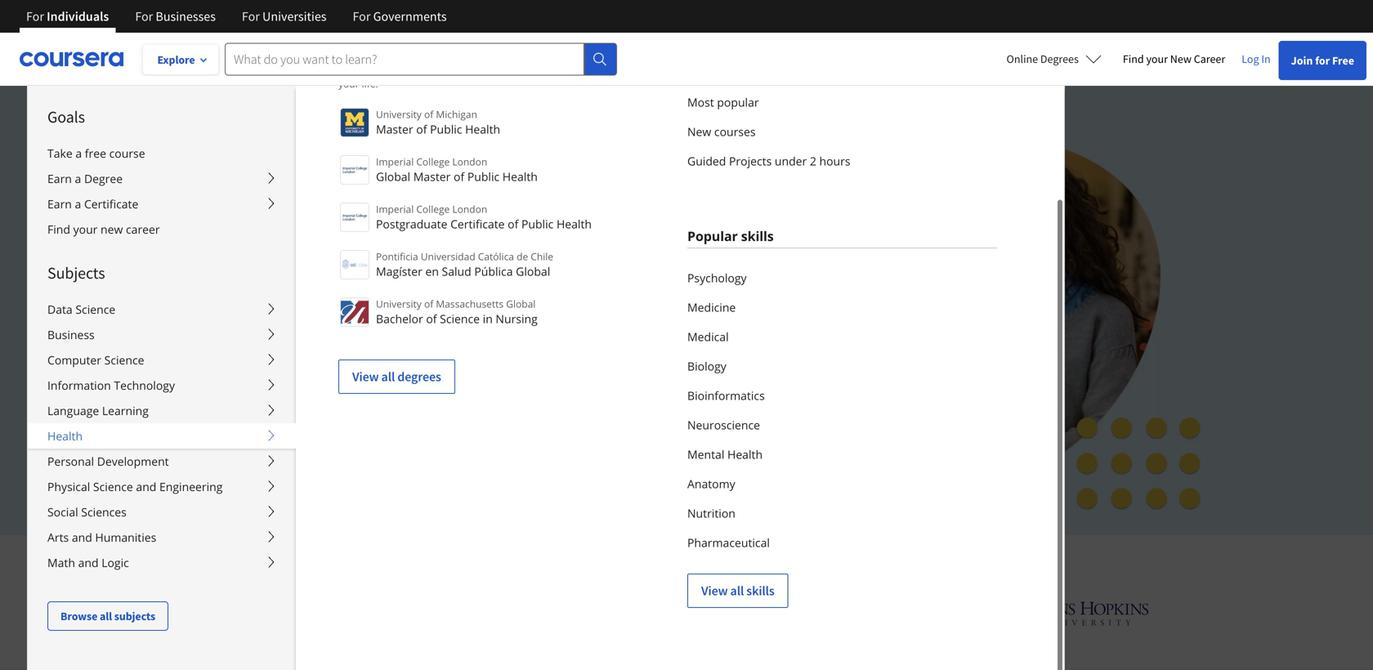 Task type: vqa. For each thing, say whether or not it's contained in the screenshot.
remote
no



Task type: locate. For each thing, give the bounding box(es) containing it.
career
[[1194, 52, 1226, 66]]

in down popular
[[698, 258, 713, 283]]

science inside popup button
[[93, 479, 133, 495]]

0 horizontal spatial view
[[352, 369, 379, 385]]

skills
[[741, 227, 774, 245], [747, 583, 775, 599]]

0 vertical spatial college
[[417, 155, 450, 168]]

1 vertical spatial all
[[731, 583, 744, 599]]

health down neuroscience
[[728, 447, 763, 462]]

college for certificate
[[417, 202, 450, 216]]

for universities
[[242, 8, 327, 25]]

0 vertical spatial london
[[453, 155, 488, 168]]

1 horizontal spatial all
[[382, 369, 395, 385]]

day
[[281, 404, 302, 421], [333, 443, 353, 458]]

johns hopkins university image
[[994, 599, 1150, 629]]

0 horizontal spatial on
[[438, 60, 450, 73]]

1 vertical spatial find
[[47, 222, 70, 237]]

for
[[26, 8, 44, 25], [135, 8, 153, 25], [242, 8, 260, 25], [353, 8, 371, 25]]

london inside the imperial college london global master of public health
[[453, 155, 488, 168]]

2 college from the top
[[417, 202, 450, 216]]

1 vertical spatial free
[[304, 404, 329, 421]]

public inside the imperial college london global master of public health
[[468, 169, 500, 184]]

earn for earn a degree
[[47, 171, 72, 186]]

0 vertical spatial new
[[1171, 52, 1192, 66]]

What do you want to learn? text field
[[225, 43, 585, 76]]

for left universities
[[242, 8, 260, 25]]

your left life.
[[339, 77, 359, 90]]

0 vertical spatial earn
[[47, 171, 72, 186]]

university inside university of massachusetts global bachelor of science in nursing
[[376, 297, 422, 311]]

explore
[[157, 52, 195, 67]]

2 earn from the top
[[47, 196, 72, 212]]

earn for earn a certificate
[[47, 196, 72, 212]]

1 horizontal spatial in
[[698, 258, 713, 283]]

0 vertical spatial with
[[287, 443, 313, 458]]

list
[[688, 58, 998, 176]]

and right arts at left bottom
[[72, 530, 92, 545]]

2 imperial college london logo image from the top
[[340, 203, 370, 232]]

1 vertical spatial to
[[358, 230, 376, 254]]

all inside button
[[100, 609, 112, 624]]

a for free
[[76, 146, 82, 161]]

find
[[1123, 52, 1145, 66], [47, 222, 70, 237]]

designed
[[550, 60, 592, 73]]

coursera
[[887, 548, 971, 575]]

physical
[[47, 479, 90, 495]]

all down leading universities and companies with coursera plus
[[731, 583, 744, 599]]

coursera plus image
[[213, 154, 462, 178]]

job-
[[326, 258, 358, 283]]

0 vertical spatial skills
[[741, 227, 774, 245]]

2 vertical spatial global
[[506, 297, 536, 311]]

imperial college london logo image for global master of public health
[[340, 155, 370, 185]]

pontificia universidad católica de chile logo image
[[340, 250, 370, 280]]

explore button
[[143, 45, 218, 74]]

and up subscription
[[289, 258, 321, 283]]

college inside the imperial college london global master of public health
[[417, 155, 450, 168]]

london inside imperial college london postgraduate certificate of public health
[[453, 202, 488, 216]]

1 horizontal spatial public
[[468, 169, 500, 184]]

university inside 'university of michigan master of public health'
[[376, 108, 422, 121]]

0 vertical spatial degrees
[[511, 60, 548, 73]]

all inside list
[[382, 369, 395, 385]]

college
[[417, 155, 450, 168], [417, 202, 450, 216]]

1 vertical spatial day
[[333, 443, 353, 458]]

explore menu element
[[28, 86, 296, 631]]

view for view all degrees
[[352, 369, 379, 385]]

2 vertical spatial all
[[100, 609, 112, 624]]

fit
[[606, 60, 615, 73]]

0 horizontal spatial new
[[688, 124, 712, 139]]

university up bachelor
[[376, 297, 422, 311]]

universidad
[[421, 250, 476, 263]]

mental
[[688, 447, 725, 462]]

guided
[[688, 153, 726, 169]]

universities
[[588, 548, 693, 575]]

certificate inside popup button
[[84, 196, 138, 212]]

find your new career
[[1123, 52, 1226, 66]]

1 vertical spatial with
[[843, 548, 882, 575]]

0 vertical spatial on
[[438, 60, 450, 73]]

2 horizontal spatial all
[[731, 583, 744, 599]]

public for master
[[468, 169, 500, 184]]

for for businesses
[[135, 8, 153, 25]]

2 horizontal spatial public
[[522, 216, 554, 232]]

start
[[239, 404, 267, 421]]

global up nursing
[[506, 297, 536, 311]]

access
[[299, 230, 354, 254]]

popular skills menu item
[[295, 0, 1374, 671]]

college up postgraduate
[[417, 202, 450, 216]]

science inside university of massachusetts global bachelor of science in nursing
[[440, 311, 480, 327]]

a down earn a degree
[[75, 196, 81, 212]]

of up the imperial college london global master of public health
[[416, 121, 427, 137]]

university down life.
[[376, 108, 422, 121]]

health inside the imperial college london global master of public health
[[503, 169, 538, 184]]

view all degrees
[[352, 369, 441, 385]]

1 for from the left
[[26, 8, 44, 25]]

projects
[[729, 153, 772, 169]]

your left new
[[73, 222, 98, 237]]

1 vertical spatial imperial college london logo image
[[340, 203, 370, 232]]

1 vertical spatial in
[[483, 311, 493, 327]]

with left 14-
[[287, 443, 313, 458]]

1 vertical spatial london
[[453, 202, 488, 216]]

4 for from the left
[[353, 8, 371, 25]]

and inside dropdown button
[[78, 555, 99, 571]]

find your new career link
[[1115, 49, 1234, 70]]

0 vertical spatial certificate
[[84, 196, 138, 212]]

imperial college london logo image
[[340, 155, 370, 185], [340, 203, 370, 232]]

1 vertical spatial imperial
[[376, 202, 414, 216]]

degrees down bachelor
[[398, 369, 441, 385]]

earn a certificate button
[[28, 191, 296, 217]]

0 vertical spatial day
[[281, 404, 302, 421]]

0 vertical spatial imperial college london logo image
[[340, 155, 370, 185]]

health up programs—all
[[557, 216, 592, 232]]

certificate up católica
[[451, 216, 505, 232]]

imperial for postgraduate
[[376, 202, 414, 216]]

new down most
[[688, 124, 712, 139]]

1 vertical spatial master
[[414, 169, 451, 184]]

public
[[430, 121, 462, 137], [468, 169, 500, 184], [522, 216, 554, 232]]

computer science button
[[28, 348, 296, 373]]

for left 'businesses'
[[135, 8, 153, 25]]

individuals
[[47, 8, 109, 25]]

1 horizontal spatial certificate
[[451, 216, 505, 232]]

in down massachusetts at the left of page
[[483, 311, 493, 327]]

chile
[[531, 250, 554, 263]]

find for find your new career
[[1123, 52, 1145, 66]]

projects,
[[213, 258, 284, 283]]

university for of
[[376, 108, 422, 121]]

view all skills link
[[688, 574, 789, 608]]

imperial inside the imperial college london global master of public health
[[376, 155, 414, 168]]

imperial college london logo image down university of michigan logo
[[340, 155, 370, 185]]

1 vertical spatial college
[[417, 202, 450, 216]]

imperial up postgraduate
[[376, 202, 414, 216]]

view for view all skills
[[702, 583, 728, 599]]

/year
[[254, 443, 284, 458]]

health up "personal" at bottom left
[[47, 428, 83, 444]]

companies
[[738, 548, 838, 575]]

of up imperial college london postgraduate certificate of public health
[[454, 169, 465, 184]]

popular
[[688, 227, 738, 245]]

a left the degree
[[75, 171, 81, 186]]

on left 100%
[[438, 60, 450, 73]]

0 horizontal spatial to
[[358, 230, 376, 254]]

personal development button
[[28, 449, 296, 474]]

public down 'michigan'
[[430, 121, 462, 137]]

popular
[[717, 94, 759, 110]]

degrees right "online"
[[511, 60, 548, 73]]

university for bachelor
[[376, 297, 422, 311]]

1 vertical spatial earn
[[47, 196, 72, 212]]

free
[[1333, 53, 1355, 68], [304, 404, 329, 421]]

london down 'michigan'
[[453, 155, 488, 168]]

science
[[76, 302, 115, 317], [440, 311, 480, 327], [104, 352, 144, 368], [93, 479, 133, 495]]

health down 'michigan'
[[465, 121, 501, 137]]

with down 'nutrition' link
[[843, 548, 882, 575]]

1 vertical spatial degrees
[[398, 369, 441, 385]]

science up 'information technology'
[[104, 352, 144, 368]]

bioinformatics link
[[688, 381, 998, 411]]

global up postgraduate
[[376, 169, 411, 184]]

1 vertical spatial university
[[376, 297, 422, 311]]

back
[[399, 443, 426, 458]]

and up view all skills
[[698, 548, 733, 575]]

imperial college london logo image for postgraduate certificate of public health
[[340, 203, 370, 232]]

certificate up new
[[84, 196, 138, 212]]

of up de
[[508, 216, 519, 232]]

for for individuals
[[26, 8, 44, 25]]

and down development
[[136, 479, 156, 495]]

and left logic
[[78, 555, 99, 571]]

1 college from the top
[[417, 155, 450, 168]]

health inside the "popular skills" list
[[728, 447, 763, 462]]

public up chile in the left of the page
[[522, 216, 554, 232]]

language
[[47, 403, 99, 419]]

1 vertical spatial view
[[702, 583, 728, 599]]

0 vertical spatial a
[[76, 146, 82, 161]]

1 vertical spatial on
[[671, 230, 693, 254]]

1 vertical spatial global
[[516, 264, 551, 279]]

2 imperial from the top
[[376, 202, 414, 216]]

0 vertical spatial public
[[430, 121, 462, 137]]

start 7-day free trial button
[[213, 393, 384, 432]]

0 horizontal spatial find
[[47, 222, 70, 237]]

all right anytime
[[382, 369, 395, 385]]

group
[[27, 0, 1374, 671]]

imperial college london logo image up pontificia universidad católica de chile logo
[[340, 203, 370, 232]]

earn down earn a degree
[[47, 196, 72, 212]]

nutrition link
[[688, 499, 998, 528]]

imperial down 'university of michigan master of public health'
[[376, 155, 414, 168]]

a left free
[[76, 146, 82, 161]]

None search field
[[225, 43, 617, 76]]

1 horizontal spatial degrees
[[511, 60, 548, 73]]

master right university of michigan logo
[[376, 121, 413, 137]]

log
[[1242, 52, 1260, 66]]

global down chile in the left of the page
[[516, 264, 551, 279]]

0 horizontal spatial with
[[287, 443, 313, 458]]

1 imperial college london logo image from the top
[[340, 155, 370, 185]]

global
[[376, 169, 411, 184], [516, 264, 551, 279], [506, 297, 536, 311]]

master
[[376, 121, 413, 137], [414, 169, 451, 184]]

science down massachusetts at the left of page
[[440, 311, 480, 327]]

science up business
[[76, 302, 115, 317]]

governments
[[373, 8, 447, 25]]

2 for from the left
[[135, 8, 153, 25]]

0 vertical spatial view
[[352, 369, 379, 385]]

your down projects, at left
[[213, 287, 251, 312]]

14-
[[316, 443, 333, 458]]

1 university from the top
[[376, 108, 422, 121]]

0 horizontal spatial degrees
[[398, 369, 441, 385]]

university of illinois at urbana-champaign image
[[224, 601, 352, 627]]

in
[[698, 258, 713, 283], [483, 311, 493, 327]]

university
[[376, 108, 422, 121], [376, 297, 422, 311]]

public for certificate
[[522, 216, 554, 232]]

1 horizontal spatial on
[[671, 230, 693, 254]]

to inside unlimited access to 7,000+ world-class courses, hands-on projects, and job-ready certificate programs—all included in your subscription
[[358, 230, 376, 254]]

global inside the imperial college london global master of public health
[[376, 169, 411, 184]]

college inside imperial college london postgraduate certificate of public health
[[417, 202, 450, 216]]

popular skills list
[[688, 263, 998, 608]]

technology
[[114, 378, 175, 393]]

global inside university of massachusetts global bachelor of science in nursing
[[506, 297, 536, 311]]

0 vertical spatial find
[[1123, 52, 1145, 66]]

skills down leading universities and companies with coursera plus
[[747, 583, 775, 599]]

day left "money-"
[[333, 443, 353, 458]]

college for master
[[417, 155, 450, 168]]

university of michigan image
[[674, 591, 717, 636]]

sas image
[[769, 601, 832, 627]]

take
[[47, 146, 73, 161]]

find inside explore menu element
[[47, 222, 70, 237]]

all right "browse"
[[100, 609, 112, 624]]

free
[[85, 146, 106, 161]]

free left trial
[[304, 404, 329, 421]]

on up the "included"
[[671, 230, 693, 254]]

all for subjects
[[100, 609, 112, 624]]

0 vertical spatial all
[[382, 369, 395, 385]]

master up postgraduate
[[414, 169, 451, 184]]

college down 'university of michigan master of public health'
[[417, 155, 450, 168]]

0 horizontal spatial day
[[281, 404, 302, 421]]

2 vertical spatial public
[[522, 216, 554, 232]]

pricing
[[404, 60, 435, 73]]

in inside university of massachusetts global bachelor of science in nursing
[[483, 311, 493, 327]]

1 london from the top
[[453, 155, 488, 168]]

log in link
[[1234, 49, 1279, 69]]

social sciences
[[47, 505, 127, 520]]

money-
[[356, 443, 399, 458]]

1 vertical spatial public
[[468, 169, 500, 184]]

and inside unlimited access to 7,000+ world-class courses, hands-on projects, and job-ready certificate programs—all included in your subscription
[[289, 258, 321, 283]]

3 for from the left
[[242, 8, 260, 25]]

science down "personal development"
[[93, 479, 133, 495]]

of down en at the left
[[424, 297, 434, 311]]

view
[[352, 369, 379, 385], [702, 583, 728, 599]]

imperial inside imperial college london postgraduate certificate of public health
[[376, 202, 414, 216]]

0 vertical spatial master
[[376, 121, 413, 137]]

online
[[480, 60, 508, 73]]

career
[[126, 222, 160, 237]]

to left fit in the left of the page
[[594, 60, 604, 73]]

university of massachusetts global bachelor of science in nursing
[[376, 297, 538, 327]]

0 vertical spatial university
[[376, 108, 422, 121]]

london up world-
[[453, 202, 488, 216]]

1 horizontal spatial to
[[594, 60, 604, 73]]

free right for
[[1333, 53, 1355, 68]]

businesses
[[156, 8, 216, 25]]

0 horizontal spatial certificate
[[84, 196, 138, 212]]

2 london from the top
[[453, 202, 488, 216]]

for left 'governments'
[[353, 8, 371, 25]]

0 vertical spatial imperial
[[376, 155, 414, 168]]

$399
[[228, 443, 254, 458]]

skills right popular
[[741, 227, 774, 245]]

0 horizontal spatial free
[[304, 404, 329, 421]]

0 vertical spatial in
[[698, 258, 713, 283]]

hands-
[[613, 230, 671, 254]]

in inside unlimited access to 7,000+ world-class courses, hands-on projects, and job-ready certificate programs—all included in your subscription
[[698, 258, 713, 283]]

day right start
[[281, 404, 302, 421]]

arts
[[47, 530, 69, 545]]

imperial
[[376, 155, 414, 168], [376, 202, 414, 216]]

new courses link
[[688, 117, 998, 146]]

0 horizontal spatial all
[[100, 609, 112, 624]]

degrees inside list
[[398, 369, 441, 385]]

1 vertical spatial new
[[688, 124, 712, 139]]

0 vertical spatial free
[[1333, 53, 1355, 68]]

1 horizontal spatial find
[[1123, 52, 1145, 66]]

for left individuals
[[26, 8, 44, 25]]

1 vertical spatial certificate
[[451, 216, 505, 232]]

view down pharmaceutical
[[702, 583, 728, 599]]

/month,
[[232, 367, 279, 382]]

0 vertical spatial global
[[376, 169, 411, 184]]

0 horizontal spatial public
[[430, 121, 462, 137]]

1 earn from the top
[[47, 171, 72, 186]]

to up ready
[[358, 230, 376, 254]]

browse all subjects
[[61, 609, 155, 624]]

public up imperial college london postgraduate certificate of public health
[[468, 169, 500, 184]]

health up imperial college london postgraduate certificate of public health
[[503, 169, 538, 184]]

view inside list
[[352, 369, 379, 385]]

view inside "link"
[[702, 583, 728, 599]]

your
[[1147, 52, 1169, 66], [339, 77, 359, 90], [73, 222, 98, 237], [213, 287, 251, 312]]

public inside imperial college london postgraduate certificate of public health
[[522, 216, 554, 232]]

0 vertical spatial to
[[594, 60, 604, 73]]

list containing most popular
[[688, 58, 998, 176]]

all inside "link"
[[731, 583, 744, 599]]

medical
[[688, 329, 729, 345]]

1 horizontal spatial view
[[702, 583, 728, 599]]

find right degrees
[[1123, 52, 1145, 66]]

2 vertical spatial a
[[75, 196, 81, 212]]

to
[[594, 60, 604, 73], [358, 230, 376, 254]]

view up trial
[[352, 369, 379, 385]]

1 imperial from the top
[[376, 155, 414, 168]]

find down earn a certificate on the left top of the page
[[47, 222, 70, 237]]

information technology button
[[28, 373, 296, 398]]

certificate inside imperial college london postgraduate certificate of public health
[[451, 216, 505, 232]]

public inside 'university of michigan master of public health'
[[430, 121, 462, 137]]

new inside popular skills menu item
[[688, 124, 712, 139]]

physical science and engineering button
[[28, 474, 296, 500]]

unlimited access to 7,000+ world-class courses, hands-on projects, and job-ready certificate programs—all included in your subscription
[[213, 230, 713, 312]]

1 vertical spatial a
[[75, 171, 81, 186]]

0 horizontal spatial in
[[483, 311, 493, 327]]

new left "career"
[[1171, 52, 1192, 66]]

1 vertical spatial skills
[[747, 583, 775, 599]]

bioinformatics
[[688, 388, 765, 404]]

1 horizontal spatial new
[[1171, 52, 1192, 66]]

breakthrough
[[339, 60, 402, 73]]

2 university from the top
[[376, 297, 422, 311]]

earn down take
[[47, 171, 72, 186]]



Task type: describe. For each thing, give the bounding box(es) containing it.
mental health
[[688, 447, 763, 462]]

personal development
[[47, 454, 169, 469]]

a for degree
[[75, 171, 81, 186]]

computer science
[[47, 352, 144, 368]]

view all degrees list
[[339, 106, 648, 394]]

1 horizontal spatial free
[[1333, 53, 1355, 68]]

course
[[109, 146, 145, 161]]

for individuals
[[26, 8, 109, 25]]

of right bachelor
[[426, 311, 437, 327]]

unlimited
[[213, 230, 295, 254]]

master inside the imperial college london global master of public health
[[414, 169, 451, 184]]

online degrees
[[1007, 52, 1079, 66]]

university of massachusetts global logo image
[[340, 298, 370, 327]]

global for bachelor of science in nursing
[[506, 297, 536, 311]]

personal
[[47, 454, 94, 469]]

your inside explore menu element
[[73, 222, 98, 237]]

pharmaceutical link
[[688, 528, 998, 558]]

1 horizontal spatial day
[[333, 443, 353, 458]]

health button
[[28, 424, 296, 449]]

humanities
[[95, 530, 156, 545]]

on inside unlimited access to 7,000+ world-class courses, hands-on projects, and job-ready certificate programs—all included in your subscription
[[671, 230, 693, 254]]

1 horizontal spatial with
[[843, 548, 882, 575]]

under
[[775, 153, 807, 169]]

all for skills
[[731, 583, 744, 599]]

all for degrees
[[382, 369, 395, 385]]

university of michigan logo image
[[340, 108, 370, 137]]

most
[[688, 94, 714, 110]]

degrees
[[1041, 52, 1079, 66]]

most popular link
[[688, 87, 998, 117]]

en
[[426, 264, 439, 279]]

life.
[[362, 77, 378, 90]]

neuroscience link
[[688, 411, 998, 440]]

or $399 /year with 14-day money-back guarantee
[[213, 443, 488, 458]]

nutrition
[[688, 506, 736, 521]]

health inside "popup button"
[[47, 428, 83, 444]]

arts and humanities
[[47, 530, 156, 545]]

for for governments
[[353, 8, 371, 25]]

science for physical science and engineering
[[93, 479, 133, 495]]

london for master
[[453, 155, 488, 168]]

earn a certificate
[[47, 196, 138, 212]]

master inside 'university of michigan master of public health'
[[376, 121, 413, 137]]

view all skills
[[702, 583, 775, 599]]

biology
[[688, 359, 727, 374]]

pharmaceutical
[[688, 535, 770, 551]]

universities
[[263, 8, 327, 25]]

breakthrough pricing on 100% online degrees designed to fit into your life.
[[339, 60, 636, 90]]

programs—all
[[497, 258, 616, 283]]

science for data science
[[76, 302, 115, 317]]

medical link
[[688, 322, 998, 352]]

católica
[[478, 250, 514, 263]]

of inside the imperial college london global master of public health
[[454, 169, 465, 184]]

anatomy link
[[688, 469, 998, 499]]

in
[[1262, 52, 1271, 66]]

massachusetts
[[436, 297, 504, 311]]

guided projects under 2 hours link
[[688, 146, 998, 176]]

health inside 'university of michigan master of public health'
[[465, 121, 501, 137]]

new
[[101, 222, 123, 237]]

join for free
[[1292, 53, 1355, 68]]

london for certificate
[[453, 202, 488, 216]]

science for computer science
[[104, 352, 144, 368]]

new courses
[[688, 124, 756, 139]]

global for global master of public health
[[376, 169, 411, 184]]

learning
[[102, 403, 149, 419]]

anytime
[[321, 367, 368, 382]]

salud
[[442, 264, 472, 279]]

leading
[[517, 548, 583, 575]]

find for find your new career
[[47, 222, 70, 237]]

for
[[1316, 53, 1331, 68]]

class
[[494, 230, 535, 254]]

goals
[[47, 107, 85, 127]]

of left 'michigan'
[[424, 108, 434, 121]]

for governments
[[353, 8, 447, 25]]

/month, cancel anytime
[[232, 367, 368, 382]]

bachelor
[[376, 311, 423, 327]]

imperial college london global master of public health
[[376, 155, 538, 184]]

day inside button
[[281, 404, 302, 421]]

your inside breakthrough pricing on 100% online degrees designed to fit into your life.
[[339, 77, 359, 90]]

find your new career
[[47, 222, 160, 237]]

michigan
[[436, 108, 478, 121]]

math and logic
[[47, 555, 129, 571]]

courses
[[715, 124, 756, 139]]

free inside button
[[304, 404, 329, 421]]

psychology
[[688, 270, 747, 286]]

of inside imperial college london postgraduate certificate of public health
[[508, 216, 519, 232]]

join for free link
[[1279, 41, 1367, 80]]

health inside imperial college london postgraduate certificate of public health
[[557, 216, 592, 232]]

take a free course link
[[28, 141, 296, 166]]

business
[[47, 327, 95, 343]]

on inside breakthrough pricing on 100% online degrees designed to fit into your life.
[[438, 60, 450, 73]]

psychology link
[[688, 263, 998, 293]]

social
[[47, 505, 78, 520]]

engineering
[[159, 479, 223, 495]]

browse
[[61, 609, 98, 624]]

into
[[618, 60, 636, 73]]

your inside unlimited access to 7,000+ world-class courses, hands-on projects, and job-ready certificate programs—all included in your subscription
[[213, 287, 251, 312]]

list inside popular skills menu item
[[688, 58, 998, 176]]

imperial college london postgraduate certificate of public health
[[376, 202, 592, 232]]

take a free course
[[47, 146, 145, 161]]

imperial for global
[[376, 155, 414, 168]]

pontificia universidad católica de chile magíster en salud pública global
[[376, 250, 554, 279]]

your left "career"
[[1147, 52, 1169, 66]]

computer
[[47, 352, 101, 368]]

browse all subjects button
[[47, 602, 169, 631]]

courses,
[[539, 230, 609, 254]]

subjects
[[114, 609, 155, 624]]

a for certificate
[[75, 196, 81, 212]]

for for universities
[[242, 8, 260, 25]]

to inside breakthrough pricing on 100% online degrees designed to fit into your life.
[[594, 60, 604, 73]]

magíster
[[376, 264, 423, 279]]

skills inside "link"
[[747, 583, 775, 599]]

medicine
[[688, 300, 736, 315]]

cancel
[[282, 367, 318, 382]]

start 7-day free trial
[[239, 404, 357, 421]]

physical science and engineering
[[47, 479, 223, 495]]

data science button
[[28, 297, 296, 322]]

data science
[[47, 302, 115, 317]]

sciences
[[81, 505, 127, 520]]

development
[[97, 454, 169, 469]]

guided projects under 2 hours
[[688, 153, 851, 169]]

banner navigation
[[13, 0, 460, 33]]

2
[[810, 153, 817, 169]]

group containing goals
[[27, 0, 1374, 671]]

leading universities and companies with coursera plus
[[512, 548, 1014, 575]]

degrees inside breakthrough pricing on 100% online degrees designed to fit into your life.
[[511, 60, 548, 73]]

global inside the pontificia universidad católica de chile magíster en salud pública global
[[516, 264, 551, 279]]

mental health link
[[688, 440, 998, 469]]

coursera image
[[20, 46, 123, 72]]



